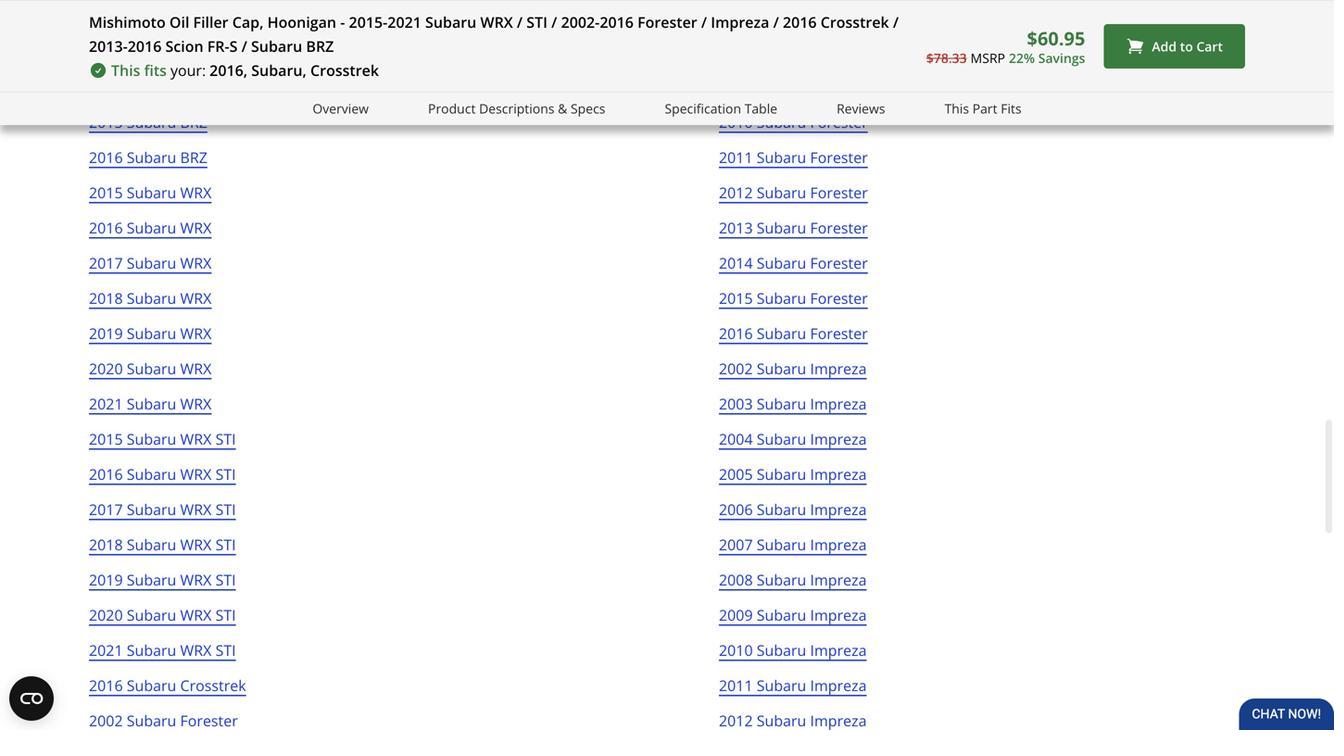 Task type: locate. For each thing, give the bounding box(es) containing it.
0 vertical spatial 2018
[[89, 288, 123, 308]]

subaru down 2016 subaru brz link
[[127, 182, 176, 202]]

subaru down 2018 subaru wrx link
[[127, 323, 176, 343]]

subaru down 2019 subaru wrx link
[[127, 359, 176, 379]]

wrx for 2017 subaru wrx
[[180, 253, 212, 273]]

wrx for 2015 subaru wrx sti
[[180, 429, 212, 449]]

1 vertical spatial 2009
[[719, 605, 753, 625]]

subaru for 2017 subaru wrx
[[127, 253, 176, 273]]

2003 subaru impreza
[[719, 394, 867, 414]]

impreza inside 2007 subaru impreza link
[[811, 535, 867, 555]]

wrx down the 2016 subaru wrx link
[[180, 253, 212, 273]]

subaru for 2016 subaru wrx
[[127, 218, 176, 238]]

impreza inside 2009 subaru impreza link
[[811, 605, 867, 625]]

wrx for 2016 subaru wrx
[[180, 218, 212, 238]]

brz for 2016 subaru brz
[[180, 147, 208, 167]]

2 2011 from the top
[[719, 676, 753, 696]]

2013-
[[89, 36, 128, 56]]

oil
[[170, 12, 189, 32]]

impreza down the 2010 subaru impreza link
[[811, 676, 867, 696]]

impreza for 2002 subaru impreza
[[811, 359, 867, 379]]

subaru down 2011 subaru forester link
[[757, 182, 807, 202]]

1 2018 from the top
[[89, 288, 123, 308]]

2016 subaru brz link
[[89, 145, 208, 181]]

wrx down 2018 subaru wrx link
[[180, 323, 212, 343]]

22%
[[1010, 49, 1036, 67]]

2005
[[719, 464, 753, 484]]

0 vertical spatial 2021
[[388, 12, 422, 32]]

0 vertical spatial 2014
[[89, 77, 123, 97]]

2 vertical spatial crosstrek
[[180, 676, 246, 696]]

2009 subaru forester
[[719, 77, 868, 97]]

2020 down 2019 subaru wrx sti link
[[89, 605, 123, 625]]

wrx inside "link"
[[180, 182, 212, 202]]

subaru down 2005 subaru impreza link
[[757, 499, 807, 519]]

subaru,
[[251, 60, 307, 80]]

impreza for 2010 subaru impreza
[[811, 640, 867, 660]]

2017 subaru wrx sti
[[89, 499, 236, 519]]

subaru down 2015 subaru forester link
[[757, 323, 807, 343]]

2021
[[388, 12, 422, 32], [89, 394, 123, 414], [89, 640, 123, 660]]

impreza down 2005 subaru impreza link
[[811, 499, 867, 519]]

2008 subaru impreza
[[719, 570, 867, 590]]

2017 down the 2016 subaru wrx link
[[89, 253, 123, 273]]

1 vertical spatial 2017
[[89, 499, 123, 519]]

0 vertical spatial 2017
[[89, 253, 123, 273]]

2015 down 2021 subaru wrx link at left
[[89, 429, 123, 449]]

subaru down 2021 subaru wrx link at left
[[127, 429, 176, 449]]

subaru up "2014 subaru brz" at the left top of the page
[[127, 42, 176, 61]]

2014 for 2014 subaru forester
[[719, 253, 753, 273]]

2015 subaru wrx
[[89, 182, 212, 202]]

2012 subaru forester link
[[719, 181, 868, 216]]

2017 subaru wrx link
[[89, 251, 212, 286]]

wrx down 2017 subaru wrx link
[[180, 288, 212, 308]]

wrx down the 2015 subaru wrx "link"
[[180, 218, 212, 238]]

open widget image
[[9, 677, 54, 721]]

2013 down mishimoto
[[89, 42, 123, 61]]

2020 for 2020 subaru wrx
[[89, 359, 123, 379]]

overview
[[313, 100, 369, 117]]

2014 subaru brz
[[89, 77, 208, 97]]

2 horizontal spatial crosstrek
[[821, 12, 890, 32]]

1 vertical spatial 2018
[[89, 535, 123, 555]]

2011 subaru impreza link
[[719, 674, 867, 709]]

2009 down 2008
[[719, 605, 753, 625]]

2015 for 2015 subaru brz
[[89, 112, 123, 132]]

2013 inside "link"
[[89, 42, 123, 61]]

cart
[[1197, 37, 1224, 55]]

2016 subaru forester link
[[719, 322, 868, 357]]

2013 for 2013 subaru forester
[[719, 218, 753, 238]]

subaru for 2020 subaru wrx sti
[[127, 605, 176, 625]]

2 2010 from the top
[[719, 640, 753, 660]]

2015
[[89, 112, 123, 132], [89, 182, 123, 202], [719, 288, 753, 308], [89, 429, 123, 449]]

filler
[[193, 12, 229, 32]]

2014 subaru forester link
[[719, 251, 868, 286]]

reviews
[[837, 100, 886, 117]]

2019 down 2018 subaru wrx link
[[89, 323, 123, 343]]

subaru for 2012 subaru forester
[[757, 182, 807, 202]]

2014 inside 2014 subaru forester link
[[719, 253, 753, 273]]

impreza inside 2003 subaru impreza link
[[811, 394, 867, 414]]

this part fits
[[945, 100, 1022, 117]]

0 vertical spatial 2013
[[89, 42, 123, 61]]

2020 subaru wrx
[[89, 359, 212, 379]]

forester down 2013 subaru forester link
[[811, 253, 868, 273]]

1 vertical spatial 2020
[[89, 605, 123, 625]]

impreza down 2003 subaru impreza link
[[811, 429, 867, 449]]

2017 subaru wrx
[[89, 253, 212, 273]]

sti for 2020 subaru wrx sti
[[216, 605, 236, 625]]

mishimoto oil filler cap, hoonigan - 2015-2021 subaru wrx / sti / 2002-2016 forester / impreza / 2016 crosstrek / 2013-2016 scion fr-s / subaru brz
[[89, 12, 899, 56]]

1 vertical spatial 2019
[[89, 570, 123, 590]]

impreza inside 2011 subaru impreza "link"
[[811, 676, 867, 696]]

0 horizontal spatial crosstrek
[[180, 676, 246, 696]]

wrx for 2019 subaru wrx
[[180, 323, 212, 343]]

hoonigan
[[268, 12, 337, 32]]

2009 for 2009 subaru impreza
[[719, 605, 753, 625]]

impreza inside 2005 subaru impreza link
[[811, 464, 867, 484]]

subaru down 2013 subaru forester link
[[757, 253, 807, 273]]

add to cart button
[[1105, 24, 1246, 69]]

subaru down the 2016 subaru wrx link
[[127, 253, 176, 273]]

brz left the 2016,
[[180, 77, 208, 97]]

2021 subaru wrx sti link
[[89, 639, 236, 674]]

s
[[230, 36, 238, 56]]

0 vertical spatial 2011
[[719, 147, 753, 167]]

2018 down 2017 subaru wrx sti link
[[89, 535, 123, 555]]

2019
[[89, 323, 123, 343], [89, 570, 123, 590]]

impreza inside mishimoto oil filler cap, hoonigan - 2015-2021 subaru wrx / sti / 2002-2016 forester / impreza / 2016 crosstrek / 2013-2016 scion fr-s / subaru brz
[[711, 12, 770, 32]]

subaru for 2018 subaru wrx sti
[[127, 535, 176, 555]]

forester inside "link"
[[811, 112, 868, 132]]

2011 subaru forester
[[719, 147, 868, 167]]

forester for 2013 subaru forester
[[811, 218, 868, 238]]

mishimoto
[[89, 12, 166, 32]]

2015 down 2014 subaru forester link
[[719, 288, 753, 308]]

2018 subaru wrx link
[[89, 286, 212, 322]]

2020 subaru wrx sti link
[[89, 603, 236, 639]]

sti for 2018 subaru wrx sti
[[216, 535, 236, 555]]

impreza inside the 2004 subaru impreza link
[[811, 429, 867, 449]]

wrx down 2015 subaru wrx sti link
[[180, 464, 212, 484]]

subaru down the 2010 subaru impreza link
[[757, 676, 807, 696]]

2011 down the 2010 subaru impreza link
[[719, 676, 753, 696]]

subaru down 2010 subaru forester "link"
[[757, 147, 807, 167]]

subaru down 2012 subaru forester link
[[757, 218, 807, 238]]

impreza for 2008 subaru impreza
[[811, 570, 867, 590]]

impreza for 2006 subaru impreza
[[811, 499, 867, 519]]

2002 subaru impreza link
[[719, 357, 867, 392]]

2017 for 2017 subaru wrx
[[89, 253, 123, 273]]

2013 for 2013 subaru brz
[[89, 42, 123, 61]]

0 vertical spatial 2009
[[719, 77, 753, 97]]

0 vertical spatial 2020
[[89, 359, 123, 379]]

2015 subaru brz
[[89, 112, 208, 132]]

2 2009 from the top
[[719, 605, 753, 625]]

2019 down 2018 subaru wrx sti link
[[89, 570, 123, 590]]

crosstrek down 2021 subaru wrx sti link
[[180, 676, 246, 696]]

forester inside mishimoto oil filler cap, hoonigan - 2015-2021 subaru wrx / sti / 2002-2016 forester / impreza / 2016 crosstrek / 2013-2016 scion fr-s / subaru brz
[[638, 12, 698, 32]]

subaru down 2017 subaru wrx sti link
[[127, 535, 176, 555]]

subaru down 2015 subaru wrx sti link
[[127, 464, 176, 484]]

1 2011 from the top
[[719, 147, 753, 167]]

impreza inside 2008 subaru impreza link
[[811, 570, 867, 590]]

2011 inside "link"
[[719, 676, 753, 696]]

wrx for 2019 subaru wrx sti
[[180, 570, 212, 590]]

forester
[[638, 12, 698, 32], [811, 77, 868, 97], [811, 112, 868, 132], [811, 147, 868, 167], [811, 182, 868, 202], [811, 218, 868, 238], [811, 253, 868, 273], [811, 288, 868, 308], [811, 323, 868, 343]]

fits
[[144, 60, 167, 80]]

subaru down 2016 subaru forester link
[[757, 359, 807, 379]]

2 2018 from the top
[[89, 535, 123, 555]]

0 horizontal spatial 2014
[[89, 77, 123, 97]]

sti for 2019 subaru wrx sti
[[216, 570, 236, 590]]

impreza inside 2006 subaru impreza link
[[811, 499, 867, 519]]

impreza up the 2009 subaru forester
[[711, 12, 770, 32]]

sti
[[527, 12, 548, 32], [216, 429, 236, 449], [216, 464, 236, 484], [216, 499, 236, 519], [216, 535, 236, 555], [216, 570, 236, 590], [216, 605, 236, 625], [216, 640, 236, 660]]

1 vertical spatial 2011
[[719, 676, 753, 696]]

subaru down 2009 subaru forester link
[[757, 112, 807, 132]]

part
[[973, 100, 998, 117]]

1 horizontal spatial 2014
[[719, 253, 753, 273]]

subaru down 2014 subaru forester link
[[757, 288, 807, 308]]

2010 for 2010 subaru impreza
[[719, 640, 753, 660]]

subaru down 2002 subaru impreza link
[[757, 394, 807, 414]]

2019 subaru wrx link
[[89, 322, 212, 357]]

specification table link
[[665, 98, 778, 119]]

subaru down 2013 subaru brz "link" at top
[[127, 77, 176, 97]]

cap,
[[232, 12, 264, 32]]

forester for 2015 subaru forester
[[811, 288, 868, 308]]

2019 for 2019 subaru wrx
[[89, 323, 123, 343]]

subaru down 2020 subaru wrx sti link
[[127, 640, 176, 660]]

subaru down 2017 subaru wrx link
[[127, 288, 176, 308]]

wrx down 2018 subaru wrx sti link
[[180, 570, 212, 590]]

wrx for 2018 subaru wrx sti
[[180, 535, 212, 555]]

subaru down 2020 subaru wrx link
[[127, 394, 176, 414]]

wrx down 2020 subaru wrx sti link
[[180, 640, 212, 660]]

-
[[340, 12, 345, 32]]

0 vertical spatial crosstrek
[[821, 12, 890, 32]]

2016 up the 2009 subaru forester
[[783, 12, 817, 32]]

1 horizontal spatial this
[[945, 100, 970, 117]]

0 vertical spatial 2019
[[89, 323, 123, 343]]

product descriptions & specs link
[[428, 98, 606, 119]]

subaru down '2016 subaru wrx sti' link
[[127, 499, 176, 519]]

impreza inside 2002 subaru impreza link
[[811, 359, 867, 379]]

impreza down 2006 subaru impreza link
[[811, 535, 867, 555]]

subaru down 2021 subaru wrx sti link
[[127, 676, 176, 696]]

2021 for 2021 subaru wrx sti
[[89, 640, 123, 660]]

subaru down the 2004 subaru impreza link
[[757, 464, 807, 484]]

impreza down 2009 subaru impreza link
[[811, 640, 867, 660]]

wrx for 2020 subaru wrx sti
[[180, 605, 212, 625]]

sti up 2016 subaru crosstrek
[[216, 640, 236, 660]]

subaru for 2005 subaru impreza
[[757, 464, 807, 484]]

1 vertical spatial 2010
[[719, 640, 753, 660]]

subaru up table
[[757, 77, 807, 97]]

2009
[[719, 77, 753, 97], [719, 605, 753, 625]]

2 vertical spatial 2021
[[89, 640, 123, 660]]

2014 down 2013-
[[89, 77, 123, 97]]

2015 subaru forester link
[[719, 286, 868, 322]]

2015 subaru brz link
[[89, 110, 208, 145]]

0 vertical spatial 2010
[[719, 112, 753, 132]]

add
[[1153, 37, 1177, 55]]

1 vertical spatial 2013
[[719, 218, 753, 238]]

wrx down 2017 subaru wrx sti link
[[180, 535, 212, 555]]

subaru for 2016 subaru brz
[[127, 147, 176, 167]]

impreza down 2008 subaru impreza link
[[811, 605, 867, 625]]

subaru for 2002 subaru impreza
[[757, 359, 807, 379]]

subaru down 2014 subaru brz link
[[127, 112, 176, 132]]

crosstrek up overview
[[311, 60, 379, 80]]

1 2010 from the top
[[719, 112, 753, 132]]

subaru for 2014 subaru brz
[[127, 77, 176, 97]]

scion
[[165, 36, 204, 56]]

2009 up specification table on the top of the page
[[719, 77, 753, 97]]

sti down 2015 subaru wrx sti link
[[216, 464, 236, 484]]

0 horizontal spatial 2013
[[89, 42, 123, 61]]

subaru for 2014 subaru forester
[[757, 253, 807, 273]]

forester down 2009 subaru forester link
[[811, 112, 868, 132]]

this left fits
[[111, 60, 140, 80]]

subaru right 2015-
[[426, 12, 477, 32]]

2021 down 2020 subaru wrx link
[[89, 394, 123, 414]]

2014
[[89, 77, 123, 97], [719, 253, 753, 273]]

subaru for 2015 subaru forester
[[757, 288, 807, 308]]

crosstrek up reviews
[[821, 12, 890, 32]]

forester up reviews
[[811, 77, 868, 97]]

subaru for 2010 subaru forester
[[757, 112, 807, 132]]

0 horizontal spatial this
[[111, 60, 140, 80]]

2010 inside "link"
[[719, 112, 753, 132]]

2011
[[719, 147, 753, 167], [719, 676, 753, 696]]

forester right 2002-
[[638, 12, 698, 32]]

impreza down the 2004 subaru impreza link
[[811, 464, 867, 484]]

brz inside "link"
[[180, 42, 208, 61]]

brz down "2015 subaru brz" link
[[180, 147, 208, 167]]

sti down 2019 subaru wrx sti link
[[216, 605, 236, 625]]

2015 subaru wrx sti link
[[89, 427, 236, 462]]

2018 down 2017 subaru wrx link
[[89, 288, 123, 308]]

1 vertical spatial this
[[945, 100, 970, 117]]

impreza for 2009 subaru impreza
[[811, 605, 867, 625]]

2016 subaru wrx link
[[89, 216, 212, 251]]

2016 down the 2015 subaru wrx "link"
[[89, 218, 123, 238]]

wrx left 2002-
[[481, 12, 513, 32]]

wrx
[[481, 12, 513, 32], [180, 182, 212, 202], [180, 218, 212, 238], [180, 253, 212, 273], [180, 288, 212, 308], [180, 323, 212, 343], [180, 359, 212, 379], [180, 394, 212, 414], [180, 429, 212, 449], [180, 464, 212, 484], [180, 499, 212, 519], [180, 535, 212, 555], [180, 570, 212, 590], [180, 605, 212, 625], [180, 640, 212, 660]]

subaru down "2015 subaru brz" link
[[127, 147, 176, 167]]

2010 subaru forester
[[719, 112, 868, 132]]

specification table
[[665, 100, 778, 117]]

0 vertical spatial this
[[111, 60, 140, 80]]

1 2020 from the top
[[89, 359, 123, 379]]

brz
[[306, 36, 334, 56], [180, 42, 208, 61], [180, 77, 208, 97], [180, 112, 208, 132], [180, 147, 208, 167]]

wrx down 2019 subaru wrx link
[[180, 359, 212, 379]]

2021 right -
[[388, 12, 422, 32]]

2002-
[[561, 12, 600, 32]]

forester down 2014 subaru forester link
[[811, 288, 868, 308]]

2016 down 2015 subaru wrx sti link
[[89, 464, 123, 484]]

subaru down the 2015 subaru wrx "link"
[[127, 218, 176, 238]]

1 2017 from the top
[[89, 253, 123, 273]]

wrx down '2016 subaru wrx sti' link
[[180, 499, 212, 519]]

subaru for 2020 subaru wrx
[[127, 359, 176, 379]]

2016 inside "link"
[[89, 676, 123, 696]]

1 2009 from the top
[[719, 77, 753, 97]]

brz down the hoonigan
[[306, 36, 334, 56]]

2005 subaru impreza
[[719, 464, 867, 484]]

2014 down 2013 subaru forester link
[[719, 253, 753, 273]]

sti inside mishimoto oil filler cap, hoonigan - 2015-2021 subaru wrx / sti / 2002-2016 forester / impreza / 2016 crosstrek / 2013-2016 scion fr-s / subaru brz
[[527, 12, 548, 32]]

2015 subaru wrx sti
[[89, 429, 236, 449]]

2015-
[[349, 12, 388, 32]]

2 2020 from the top
[[89, 605, 123, 625]]

1 2019 from the top
[[89, 323, 123, 343]]

2016 up fits
[[128, 36, 162, 56]]

impreza down 2002 subaru impreza link
[[811, 394, 867, 414]]

2013 down 2012
[[719, 218, 753, 238]]

2016 down 2021 subaru wrx sti link
[[89, 676, 123, 696]]

wrx for 2016 subaru wrx sti
[[180, 464, 212, 484]]

impreza inside the 2010 subaru impreza link
[[811, 640, 867, 660]]

product descriptions & specs
[[428, 100, 606, 117]]

sti down 2018 subaru wrx sti link
[[216, 570, 236, 590]]

msrp
[[971, 49, 1006, 67]]

wrx down 2019 subaru wrx sti link
[[180, 605, 212, 625]]

2019 subaru wrx sti
[[89, 570, 236, 590]]

2020 down 2019 subaru wrx link
[[89, 359, 123, 379]]

wrx down 2016 subaru brz link
[[180, 182, 212, 202]]

2016 up specs
[[600, 12, 634, 32]]

2018 subaru wrx sti
[[89, 535, 236, 555]]

1 vertical spatial crosstrek
[[311, 60, 379, 80]]

forester down 2011 subaru forester link
[[811, 182, 868, 202]]

2015 inside "link"
[[89, 182, 123, 202]]

crosstrek inside mishimoto oil filler cap, hoonigan - 2015-2021 subaru wrx / sti / 2002-2016 forester / impreza / 2016 crosstrek / 2013-2016 scion fr-s / subaru brz
[[821, 12, 890, 32]]

1 vertical spatial 2014
[[719, 253, 753, 273]]

brz for 2014 subaru brz
[[180, 77, 208, 97]]

sti left 2002-
[[527, 12, 548, 32]]

2 2017 from the top
[[89, 499, 123, 519]]

wrx for 2021 subaru wrx
[[180, 394, 212, 414]]

2015 for 2015 subaru wrx
[[89, 182, 123, 202]]

subaru for 2019 subaru wrx sti
[[127, 570, 176, 590]]

1 horizontal spatial 2013
[[719, 218, 753, 238]]

forester for 2014 subaru forester
[[811, 253, 868, 273]]

2 2019 from the top
[[89, 570, 123, 590]]

2016 subaru brz
[[89, 147, 208, 167]]

2011 up 2012
[[719, 147, 753, 167]]

subaru down 2006 subaru impreza link
[[757, 535, 807, 555]]

2003 subaru impreza link
[[719, 392, 867, 427]]

2021 subaru wrx sti
[[89, 640, 236, 660]]

2007 subaru impreza
[[719, 535, 867, 555]]

2014 inside 2014 subaru brz link
[[89, 77, 123, 97]]

product
[[428, 100, 476, 117]]

subaru
[[426, 12, 477, 32], [251, 36, 302, 56], [127, 42, 176, 61], [127, 77, 176, 97], [757, 77, 807, 97], [127, 112, 176, 132], [757, 112, 807, 132], [127, 147, 176, 167], [757, 147, 807, 167], [127, 182, 176, 202], [757, 182, 807, 202], [127, 218, 176, 238], [757, 218, 807, 238], [127, 253, 176, 273], [757, 253, 807, 273], [127, 288, 176, 308], [757, 288, 807, 308], [127, 323, 176, 343], [757, 323, 807, 343], [127, 359, 176, 379], [757, 359, 807, 379], [127, 394, 176, 414], [757, 394, 807, 414], [127, 429, 176, 449], [757, 429, 807, 449], [127, 464, 176, 484], [757, 464, 807, 484], [127, 499, 176, 519], [757, 499, 807, 519], [127, 535, 176, 555], [757, 535, 807, 555], [127, 570, 176, 590], [757, 570, 807, 590], [127, 605, 176, 625], [757, 605, 807, 625], [127, 640, 176, 660], [757, 640, 807, 660], [127, 676, 176, 696], [757, 676, 807, 696]]

subaru down 2003 subaru impreza link
[[757, 429, 807, 449]]

1 vertical spatial 2021
[[89, 394, 123, 414]]

subaru down 2009 subaru impreza link
[[757, 640, 807, 660]]



Task type: describe. For each thing, give the bounding box(es) containing it.
subaru for 2013 subaru brz
[[127, 42, 176, 61]]

2016 up 2002
[[719, 323, 753, 343]]

1 horizontal spatial crosstrek
[[311, 60, 379, 80]]

2011 for 2011 subaru forester
[[719, 147, 753, 167]]

2018 for 2018 subaru wrx
[[89, 288, 123, 308]]

impreza for 2005 subaru impreza
[[811, 464, 867, 484]]

2016 down "2015 subaru brz" link
[[89, 147, 123, 167]]

subaru for 2017 subaru wrx sti
[[127, 499, 176, 519]]

table
[[745, 100, 778, 117]]

&
[[558, 100, 568, 117]]

wrx for 2018 subaru wrx
[[180, 288, 212, 308]]

impreza for 2003 subaru impreza
[[811, 394, 867, 414]]

2015 for 2015 subaru wrx sti
[[89, 429, 123, 449]]

crosstrek inside "link"
[[180, 676, 246, 696]]

2020 subaru wrx link
[[89, 357, 212, 392]]

2019 for 2019 subaru wrx sti
[[89, 570, 123, 590]]

savings
[[1039, 49, 1086, 67]]

wrx for 2020 subaru wrx
[[180, 359, 212, 379]]

2010 subaru forester link
[[719, 110, 868, 145]]

wrx for 2017 subaru wrx sti
[[180, 499, 212, 519]]

subaru for 2009 subaru impreza
[[757, 605, 807, 625]]

subaru for 2015 subaru wrx
[[127, 182, 176, 202]]

subaru for 2013 subaru forester
[[757, 218, 807, 238]]

wrx for 2015 subaru wrx
[[180, 182, 212, 202]]

reviews link
[[837, 98, 886, 119]]

2017 for 2017 subaru wrx sti
[[89, 499, 123, 519]]

2019 subaru wrx
[[89, 323, 212, 343]]

2015 subaru wrx link
[[89, 181, 212, 216]]

fits
[[1001, 100, 1022, 117]]

subaru for 2006 subaru impreza
[[757, 499, 807, 519]]

subaru for 2010 subaru impreza
[[757, 640, 807, 660]]

2006 subaru impreza link
[[719, 498, 867, 533]]

2014 subaru forester
[[719, 253, 868, 273]]

2015 subaru forester
[[719, 288, 868, 308]]

subaru for 2018 subaru wrx
[[127, 288, 176, 308]]

add to cart
[[1153, 37, 1224, 55]]

2018 subaru wrx sti link
[[89, 533, 236, 568]]

2008 subaru impreza link
[[719, 568, 867, 603]]

$78.33
[[927, 49, 968, 67]]

forester for 2010 subaru forester
[[811, 112, 868, 132]]

2018 for 2018 subaru wrx sti
[[89, 535, 123, 555]]

2014 subaru brz link
[[89, 75, 208, 110]]

2016,
[[210, 60, 248, 80]]

this for this fits your: 2016, subaru, crosstrek
[[111, 60, 140, 80]]

specs
[[571, 100, 606, 117]]

sti for 2016 subaru wrx sti
[[216, 464, 236, 484]]

this part fits link
[[945, 98, 1022, 119]]

impreza for 2011 subaru impreza
[[811, 676, 867, 696]]

subaru for 2016 subaru crosstrek
[[127, 676, 176, 696]]

forester for 2011 subaru forester
[[811, 147, 868, 167]]

2011 subaru forester link
[[719, 145, 868, 181]]

2004 subaru impreza
[[719, 429, 867, 449]]

subaru for 2004 subaru impreza
[[757, 429, 807, 449]]

2002 subaru impreza
[[719, 359, 867, 379]]

to
[[1181, 37, 1194, 55]]

2012
[[719, 182, 753, 202]]

sti for 2015 subaru wrx sti
[[216, 429, 236, 449]]

specification
[[665, 100, 742, 117]]

impreza for 2004 subaru impreza
[[811, 429, 867, 449]]

wrx for 2021 subaru wrx sti
[[180, 640, 212, 660]]

2020 for 2020 subaru wrx sti
[[89, 605, 123, 625]]

subaru for 2011 subaru impreza
[[757, 676, 807, 696]]

forester for 2016 subaru forester
[[811, 323, 868, 343]]

this for this part fits
[[945, 100, 970, 117]]

2019 subaru wrx sti link
[[89, 568, 236, 603]]

subaru for 2016 subaru forester
[[757, 323, 807, 343]]

subaru for 2016 subaru wrx sti
[[127, 464, 176, 484]]

2009 subaru impreza
[[719, 605, 867, 625]]

2021 subaru wrx link
[[89, 392, 212, 427]]

sti for 2021 subaru wrx sti
[[216, 640, 236, 660]]

2018 subaru wrx
[[89, 288, 212, 308]]

2014 for 2014 subaru brz
[[89, 77, 123, 97]]

wrx inside mishimoto oil filler cap, hoonigan - 2015-2021 subaru wrx / sti / 2002-2016 forester / impreza / 2016 crosstrek / 2013-2016 scion fr-s / subaru brz
[[481, 12, 513, 32]]

$60.95 $78.33 msrp 22% savings
[[927, 25, 1086, 67]]

2016 subaru crosstrek
[[89, 676, 246, 696]]

2013 subaru brz link
[[89, 40, 208, 75]]

subaru for 2007 subaru impreza
[[757, 535, 807, 555]]

2010 subaru impreza link
[[719, 639, 867, 674]]

2020 subaru wrx sti
[[89, 605, 236, 625]]

2010 for 2010 subaru forester
[[719, 112, 753, 132]]

2011 subaru impreza
[[719, 676, 867, 696]]

2006
[[719, 499, 753, 519]]

subaru for 2021 subaru wrx
[[127, 394, 176, 414]]

subaru for 2015 subaru wrx sti
[[127, 429, 176, 449]]

brz for 2015 subaru brz
[[180, 112, 208, 132]]

forester for 2009 subaru forester
[[811, 77, 868, 97]]

subaru for 2015 subaru brz
[[127, 112, 176, 132]]

subaru for 2003 subaru impreza
[[757, 394, 807, 414]]

2002
[[719, 359, 753, 379]]

subaru for 2019 subaru wrx
[[127, 323, 176, 343]]

subaru up subaru,
[[251, 36, 302, 56]]

subaru for 2008 subaru impreza
[[757, 570, 807, 590]]

this fits your: 2016, subaru, crosstrek
[[111, 60, 379, 80]]

subaru for 2011 subaru forester
[[757, 147, 807, 167]]

2004 subaru impreza link
[[719, 427, 867, 462]]

subaru for 2021 subaru wrx sti
[[127, 640, 176, 660]]

forester for 2012 subaru forester
[[811, 182, 868, 202]]

2016 subaru forester
[[719, 323, 868, 343]]

2016 subaru crosstrek link
[[89, 674, 246, 709]]

2021 for 2021 subaru wrx
[[89, 394, 123, 414]]

2009 for 2009 subaru forester
[[719, 77, 753, 97]]

2007
[[719, 535, 753, 555]]

2021 inside mishimoto oil filler cap, hoonigan - 2015-2021 subaru wrx / sti / 2002-2016 forester / impreza / 2016 crosstrek / 2013-2016 scion fr-s / subaru brz
[[388, 12, 422, 32]]

2013 subaru brz
[[89, 42, 208, 61]]

2008
[[719, 570, 753, 590]]

2004
[[719, 429, 753, 449]]

2005 subaru impreza link
[[719, 462, 867, 498]]

2009 subaru impreza link
[[719, 603, 867, 639]]

2017 subaru wrx sti link
[[89, 498, 236, 533]]

2016 subaru wrx sti
[[89, 464, 236, 484]]

brz for 2013 subaru brz
[[180, 42, 208, 61]]

2016 subaru wrx
[[89, 218, 212, 238]]

2015 for 2015 subaru forester
[[719, 288, 753, 308]]

2010 subaru impreza
[[719, 640, 867, 660]]

2011 for 2011 subaru impreza
[[719, 676, 753, 696]]

fr-
[[207, 36, 230, 56]]

2009 subaru forester link
[[719, 75, 868, 110]]

2021 subaru wrx
[[89, 394, 212, 414]]

your:
[[171, 60, 206, 80]]

2016 subaru wrx sti link
[[89, 462, 236, 498]]

2013 subaru forester link
[[719, 216, 868, 251]]

brz inside mishimoto oil filler cap, hoonigan - 2015-2021 subaru wrx / sti / 2002-2016 forester / impreza / 2016 crosstrek / 2013-2016 scion fr-s / subaru brz
[[306, 36, 334, 56]]

descriptions
[[479, 100, 555, 117]]

overview link
[[313, 98, 369, 119]]

subaru for 2009 subaru forester
[[757, 77, 807, 97]]

sti for 2017 subaru wrx sti
[[216, 499, 236, 519]]

impreza for 2007 subaru impreza
[[811, 535, 867, 555]]



Task type: vqa. For each thing, say whether or not it's contained in the screenshot.
the right reset
no



